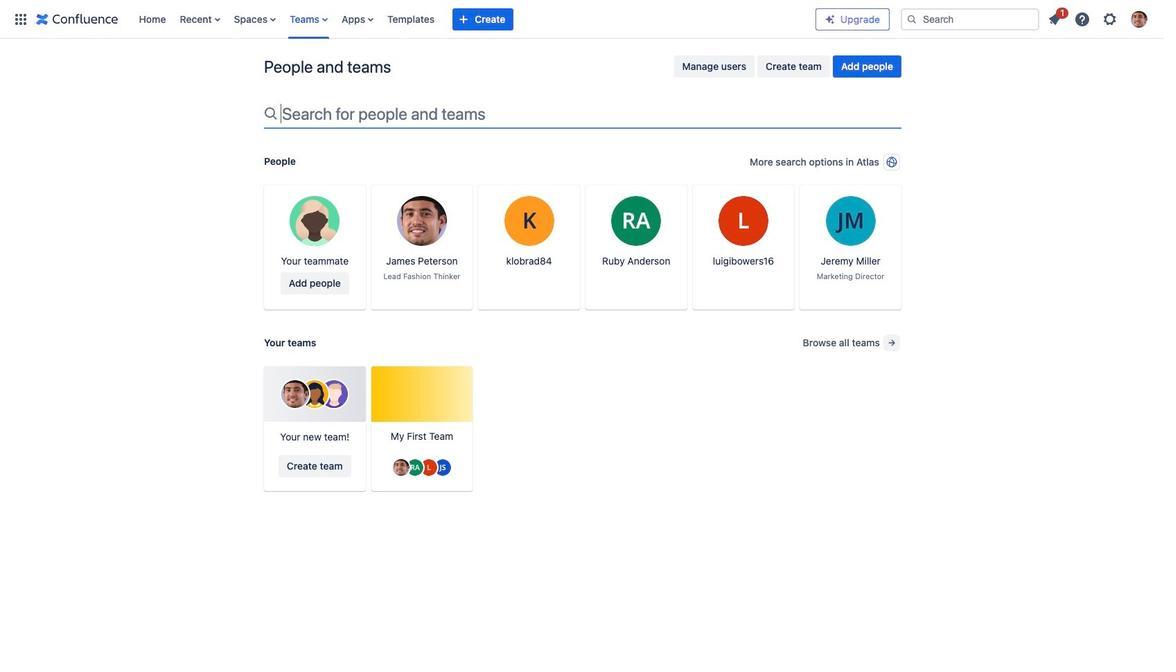 Task type: locate. For each thing, give the bounding box(es) containing it.
notification icon image
[[1047, 11, 1063, 27]]

james peterson image
[[393, 459, 410, 476]]

list item
[[1043, 5, 1069, 30]]

1 horizontal spatial list
[[1043, 5, 1156, 32]]

0 horizontal spatial list
[[132, 0, 816, 38]]

None search field
[[901, 8, 1040, 30]]

avatar group element
[[392, 458, 453, 477]]

jacob simon image
[[435, 459, 451, 476]]

list for premium image
[[1043, 5, 1156, 32]]

appswitcher icon image
[[12, 11, 29, 27]]

arrowrighticon image
[[887, 337, 898, 348]]

help icon image
[[1074, 11, 1091, 27]]

banner
[[0, 0, 1165, 39]]

confluence image
[[36, 11, 118, 27], [36, 11, 118, 27]]

your profile and preferences image
[[1131, 11, 1148, 27]]

luigibowers16 image
[[421, 459, 437, 476]]

list for appswitcher icon
[[132, 0, 816, 38]]

group
[[674, 55, 902, 78]]

list
[[132, 0, 816, 38], [1043, 5, 1156, 32]]

global element
[[8, 0, 816, 38]]



Task type: describe. For each thing, give the bounding box(es) containing it.
Search field
[[901, 8, 1040, 30]]

settings icon image
[[1102, 11, 1119, 27]]

premium image
[[825, 14, 836, 25]]

ruby anderson image
[[407, 459, 424, 476]]

atlas image
[[887, 157, 898, 168]]

search image
[[907, 14, 918, 25]]



Task type: vqa. For each thing, say whether or not it's contained in the screenshot.
checked image within Identify small chunks of work dropdown button
no



